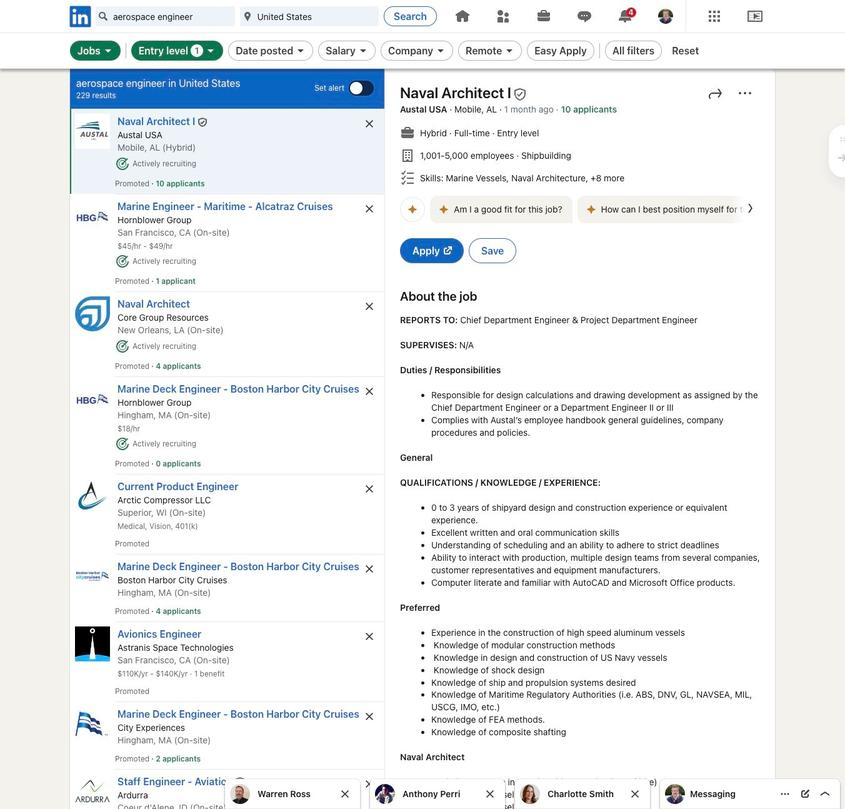 Task type: vqa. For each thing, say whether or not it's contained in the screenshot.
main content
no



Task type: describe. For each thing, give the bounding box(es) containing it.
kevin keller image
[[665, 784, 685, 804]]

filter by: jobs image
[[103, 46, 113, 56]]

astranis space technologies logo image
[[75, 626, 110, 661]]

core group resources logo image
[[75, 296, 110, 331]]

boston harbor city cruises logo image
[[75, 559, 110, 594]]

date posted filter. clicking this button displays all date posted filter options. image
[[296, 46, 306, 56]]

hornblower group logo image for first actively recruiting icon from the top of the page
[[75, 199, 110, 234]]

charlotte smith image
[[520, 784, 540, 804]]

kevin keller image
[[658, 9, 673, 24]]

company filter. clicking this button displays all company filter options. image
[[436, 46, 446, 56]]

custom image
[[98, 11, 108, 21]]

ardurra logo image
[[75, 774, 110, 809]]

anthony perri image
[[375, 784, 395, 804]]

Easy Apply filter. button
[[527, 41, 594, 61]]



Task type: locate. For each thing, give the bounding box(es) containing it.
Search by title, skill, or company text field
[[96, 6, 235, 26]]

1 vertical spatial hornblower group logo image
[[75, 381, 110, 416]]

salary filter. clicking this button displays all salary filter options. image
[[358, 46, 368, 56]]

2 hornblower group logo image from the top
[[75, 381, 110, 416]]

0 vertical spatial actively recruiting image
[[115, 254, 130, 269]]

1 hornblower group logo image from the top
[[75, 199, 110, 234]]

warren ross image
[[230, 784, 250, 804]]

city experiences logo image
[[75, 706, 110, 741]]

2 vertical spatial actively recruiting image
[[115, 436, 130, 451]]

austal usa logo image
[[75, 114, 110, 149]]

arctic compressor llc logo image
[[75, 479, 110, 514]]

share image
[[708, 86, 723, 101]]

1 vertical spatial actively recruiting image
[[115, 339, 130, 354]]

1 actively recruiting image from the top
[[115, 254, 130, 269]]

remote filter. clicking this button displays all remote filter options. image
[[505, 46, 515, 56]]

3 actively recruiting image from the top
[[115, 436, 130, 451]]

0 vertical spatial hornblower group logo image
[[75, 199, 110, 234]]

scroll right image
[[745, 203, 755, 213]]

hornblower group logo image
[[75, 199, 110, 234], [75, 381, 110, 416]]

City, state, or zip code text field
[[240, 6, 379, 26]]

2 actively recruiting image from the top
[[115, 339, 130, 354]]

linkedin image
[[68, 3, 93, 29], [68, 3, 93, 29]]

hornblower group logo image for 1st actively recruiting icon from the bottom
[[75, 381, 110, 416]]

actively recruiting image
[[115, 156, 130, 171], [115, 156, 130, 171], [115, 254, 130, 269], [115, 339, 130, 354], [115, 436, 130, 451]]

actively recruiting image
[[115, 254, 130, 269], [115, 339, 130, 354], [115, 436, 130, 451]]



